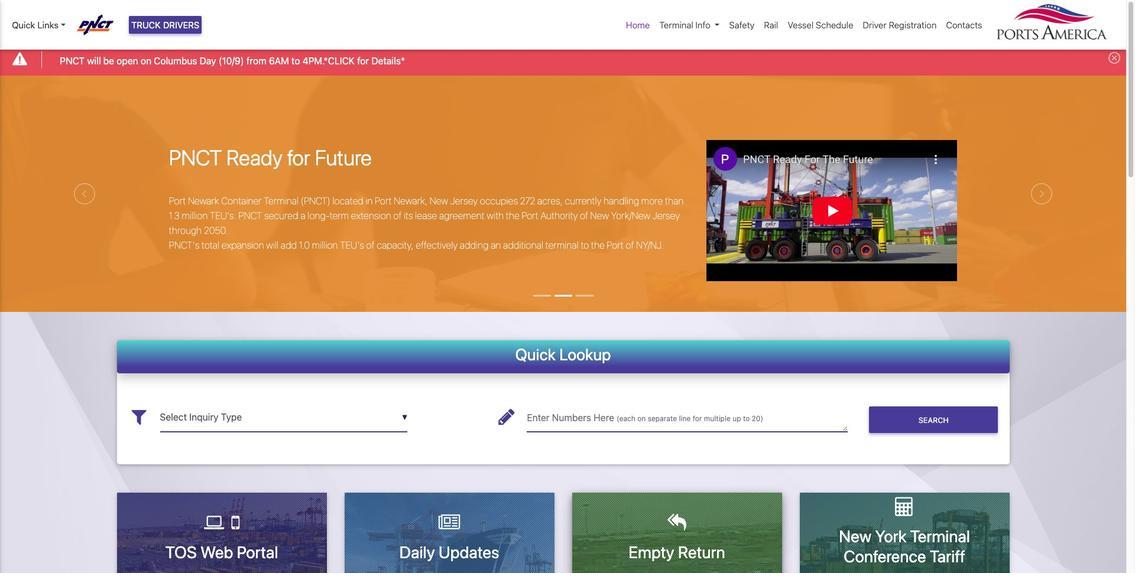 Task type: describe. For each thing, give the bounding box(es) containing it.
close image
[[1109, 52, 1121, 64]]

tariff
[[930, 547, 966, 566]]

to inside port newark container terminal (pnct) located in port newark, new jersey occupies 272 acres, currently handling more than 1.3 million teu's.                                 pnct secured a long-term extension of its lease agreement with the port authority of new york/new jersey through 2050. pnct's total expansion will add 1.0 million teu's of capacity,                                 effectively adding an additional terminal to the port of ny/nj.
[[581, 240, 589, 251]]

pnct for pnct ready for future
[[169, 145, 222, 170]]

drivers
[[163, 19, 199, 30]]

info
[[696, 19, 711, 30]]

pnct will be open on columbus day (10/9) from 6am to 4pm.*click for details*
[[60, 55, 405, 66]]

authority
[[541, 210, 578, 221]]

port right in
[[375, 196, 392, 206]]

container
[[221, 196, 262, 206]]

currently
[[565, 196, 602, 206]]

truck drivers link
[[129, 16, 202, 34]]

up
[[733, 415, 741, 423]]

home
[[626, 19, 650, 30]]

web
[[200, 543, 233, 562]]

of left ny/nj. on the right of page
[[626, 240, 634, 251]]

newark,
[[394, 196, 428, 206]]

lookup
[[559, 345, 611, 364]]

0 vertical spatial the
[[506, 210, 520, 221]]

new york terminal conference tariff
[[839, 527, 970, 566]]

terminal info
[[660, 19, 711, 30]]

add
[[281, 240, 297, 251]]

search
[[919, 416, 949, 425]]

quick links
[[12, 19, 58, 30]]

portal
[[237, 543, 278, 562]]

1.0
[[299, 240, 310, 251]]

total
[[202, 240, 219, 251]]

agreement
[[439, 210, 485, 221]]

vessel
[[788, 19, 814, 30]]

terminal inside new york terminal conference tariff
[[910, 527, 970, 547]]

driver registration
[[863, 19, 937, 30]]

term
[[330, 210, 349, 221]]

safety
[[729, 19, 755, 30]]

quick for quick lookup
[[515, 345, 556, 364]]

teu's.
[[210, 210, 236, 221]]

new inside new york terminal conference tariff
[[839, 527, 872, 547]]

extension
[[351, 210, 391, 221]]

rail
[[764, 19, 778, 30]]

port down "york/new"
[[607, 240, 624, 251]]

expansion
[[222, 240, 264, 251]]

pnct will be open on columbus day (10/9) from 6am to 4pm.*click for details* link
[[60, 54, 405, 68]]

quick links link
[[12, 18, 65, 32]]

empty return
[[629, 543, 725, 562]]

acres,
[[538, 196, 563, 206]]

0 horizontal spatial for
[[287, 145, 310, 170]]

1 horizontal spatial new
[[590, 210, 609, 221]]

on for separate
[[638, 415, 646, 423]]

empty
[[629, 543, 674, 562]]

driver
[[863, 19, 887, 30]]

safety link
[[725, 14, 759, 36]]

from
[[247, 55, 266, 66]]

tos web portal
[[165, 543, 278, 562]]

schedule
[[816, 19, 854, 30]]

6am
[[269, 55, 289, 66]]

rail link
[[759, 14, 783, 36]]

future
[[315, 145, 372, 170]]

(each
[[617, 415, 636, 423]]

a
[[301, 210, 305, 221]]

of right teu's
[[366, 240, 375, 251]]

additional
[[503, 240, 543, 251]]

details*
[[372, 55, 405, 66]]

terminal inside terminal info link
[[660, 19, 693, 30]]

here
[[594, 413, 614, 423]]

truck
[[131, 19, 161, 30]]

more
[[641, 196, 663, 206]]

be
[[103, 55, 114, 66]]

occupies
[[480, 196, 518, 206]]

with
[[487, 210, 504, 221]]

quick lookup
[[515, 345, 611, 364]]

registration
[[889, 19, 937, 30]]

port up the 1.3
[[169, 196, 186, 206]]

tos
[[165, 543, 197, 562]]

port down 272
[[522, 210, 539, 221]]

pnct ready for future
[[169, 145, 372, 170]]

open
[[117, 55, 138, 66]]

▼
[[402, 413, 408, 422]]

pnct inside port newark container terminal (pnct) located in port newark, new jersey occupies 272 acres, currently handling more than 1.3 million teu's.                                 pnct secured a long-term extension of its lease agreement with the port authority of new york/new jersey through 2050. pnct's total expansion will add 1.0 million teu's of capacity,                                 effectively adding an additional terminal to the port of ny/nj.
[[239, 210, 262, 221]]

1.3
[[169, 210, 180, 221]]

conference
[[844, 547, 926, 566]]



Task type: locate. For each thing, give the bounding box(es) containing it.
on inside 'link'
[[141, 55, 151, 66]]

terminal
[[546, 240, 579, 251]]

1 vertical spatial to
[[581, 240, 589, 251]]

4pm.*click
[[303, 55, 355, 66]]

on
[[141, 55, 151, 66], [638, 415, 646, 423]]

quick
[[12, 19, 35, 30], [515, 345, 556, 364]]

long-
[[308, 210, 330, 221]]

for right line
[[693, 415, 702, 423]]

1 vertical spatial quick
[[515, 345, 556, 364]]

pnct will be open on columbus day (10/9) from 6am to 4pm.*click for details* alert
[[0, 44, 1127, 75]]

0 vertical spatial to
[[292, 55, 300, 66]]

1 vertical spatial new
[[590, 210, 609, 221]]

effectively
[[416, 240, 458, 251]]

1 vertical spatial million
[[312, 240, 338, 251]]

0 horizontal spatial new
[[430, 196, 448, 206]]

york
[[875, 527, 907, 547]]

multiple
[[704, 415, 731, 423]]

to for columbus
[[292, 55, 300, 66]]

day
[[200, 55, 216, 66]]

pnct for pnct will be open on columbus day (10/9) from 6am to 4pm.*click for details*
[[60, 55, 85, 66]]

on right (each
[[638, 415, 646, 423]]

pnct down container
[[239, 210, 262, 221]]

of
[[393, 210, 402, 221], [580, 210, 588, 221], [366, 240, 375, 251], [626, 240, 634, 251]]

1 vertical spatial will
[[266, 240, 279, 251]]

new left york on the bottom of page
[[839, 527, 872, 547]]

will
[[87, 55, 101, 66], [266, 240, 279, 251]]

terminal
[[660, 19, 693, 30], [264, 196, 299, 206], [910, 527, 970, 547]]

newark
[[188, 196, 219, 206]]

1 vertical spatial pnct
[[169, 145, 222, 170]]

for right the ready
[[287, 145, 310, 170]]

2 horizontal spatial to
[[743, 415, 750, 423]]

2 horizontal spatial for
[[693, 415, 702, 423]]

1 horizontal spatial jersey
[[653, 210, 680, 221]]

contacts link
[[942, 14, 987, 36]]

on inside enter numbers here (each on separate line for multiple up to 20)
[[638, 415, 646, 423]]

new up "lease"
[[430, 196, 448, 206]]

on for columbus
[[141, 55, 151, 66]]

to right "up"
[[743, 415, 750, 423]]

2 horizontal spatial pnct
[[239, 210, 262, 221]]

than
[[665, 196, 684, 206]]

0 vertical spatial new
[[430, 196, 448, 206]]

terminal info link
[[655, 14, 725, 36]]

0 vertical spatial million
[[182, 210, 208, 221]]

an
[[491, 240, 501, 251]]

0 vertical spatial for
[[357, 55, 369, 66]]

None text field
[[160, 403, 408, 432]]

0 horizontal spatial the
[[506, 210, 520, 221]]

will inside 'link'
[[87, 55, 101, 66]]

lease
[[415, 210, 437, 221]]

1 horizontal spatial to
[[581, 240, 589, 251]]

million
[[182, 210, 208, 221], [312, 240, 338, 251]]

for
[[357, 55, 369, 66], [287, 145, 310, 170], [693, 415, 702, 423]]

return
[[678, 543, 725, 562]]

to right terminal
[[581, 240, 589, 251]]

home link
[[621, 14, 655, 36]]

truck drivers
[[131, 19, 199, 30]]

0 vertical spatial pnct
[[60, 55, 85, 66]]

line
[[679, 415, 691, 423]]

york/new
[[611, 210, 651, 221]]

quick left links
[[12, 19, 35, 30]]

enter
[[527, 413, 550, 423]]

ny/nj.
[[636, 240, 664, 251]]

updates
[[439, 543, 499, 562]]

1 horizontal spatial terminal
[[660, 19, 693, 30]]

0 horizontal spatial terminal
[[264, 196, 299, 206]]

1 vertical spatial on
[[638, 415, 646, 423]]

to inside enter numbers here (each on separate line for multiple up to 20)
[[743, 415, 750, 423]]

jersey
[[450, 196, 478, 206], [653, 210, 680, 221]]

pnct inside 'link'
[[60, 55, 85, 66]]

0 vertical spatial will
[[87, 55, 101, 66]]

1 horizontal spatial quick
[[515, 345, 556, 364]]

0 horizontal spatial pnct
[[60, 55, 85, 66]]

daily
[[400, 543, 435, 562]]

on right the open
[[141, 55, 151, 66]]

port newark container terminal (pnct) located in port newark, new jersey occupies 272 acres, currently handling more than 1.3 million teu's.                                 pnct secured a long-term extension of its lease agreement with the port authority of new york/new jersey through 2050. pnct's total expansion will add 1.0 million teu's of capacity,                                 effectively adding an additional terminal to the port of ny/nj.
[[169, 196, 684, 251]]

1 horizontal spatial on
[[638, 415, 646, 423]]

0 horizontal spatial million
[[182, 210, 208, 221]]

terminal up tariff
[[910, 527, 970, 547]]

of left its
[[393, 210, 402, 221]]

secured
[[264, 210, 298, 221]]

search button
[[869, 407, 998, 434]]

1 horizontal spatial million
[[312, 240, 338, 251]]

capacity,
[[377, 240, 414, 251]]

0 horizontal spatial quick
[[12, 19, 35, 30]]

jersey up agreement at the top of page
[[450, 196, 478, 206]]

2 vertical spatial to
[[743, 415, 750, 423]]

million right 1.0
[[312, 240, 338, 251]]

2050.
[[204, 225, 228, 236]]

numbers
[[552, 413, 591, 423]]

terminal inside port newark container terminal (pnct) located in port newark, new jersey occupies 272 acres, currently handling more than 1.3 million teu's.                                 pnct secured a long-term extension of its lease agreement with the port authority of new york/new jersey through 2050. pnct's total expansion will add 1.0 million teu's of capacity,                                 effectively adding an additional terminal to the port of ny/nj.
[[264, 196, 299, 206]]

0 horizontal spatial to
[[292, 55, 300, 66]]

0 horizontal spatial will
[[87, 55, 101, 66]]

0 horizontal spatial on
[[141, 55, 151, 66]]

jersey down than
[[653, 210, 680, 221]]

contacts
[[946, 19, 983, 30]]

million down newark
[[182, 210, 208, 221]]

pnct's
[[169, 240, 200, 251]]

0 horizontal spatial jersey
[[450, 196, 478, 206]]

pnct
[[60, 55, 85, 66], [169, 145, 222, 170], [239, 210, 262, 221]]

2 horizontal spatial new
[[839, 527, 872, 547]]

for inside 'link'
[[357, 55, 369, 66]]

through
[[169, 225, 202, 236]]

daily updates
[[400, 543, 499, 562]]

adding
[[460, 240, 489, 251]]

1 horizontal spatial pnct
[[169, 145, 222, 170]]

None text field
[[527, 403, 848, 432]]

of down "currently"
[[580, 210, 588, 221]]

1 horizontal spatial the
[[591, 240, 605, 251]]

enter numbers here (each on separate line for multiple up to 20)
[[527, 413, 763, 423]]

pnct up newark
[[169, 145, 222, 170]]

ready
[[227, 145, 283, 170]]

will inside port newark container terminal (pnct) located in port newark, new jersey occupies 272 acres, currently handling more than 1.3 million teu's.                                 pnct secured a long-term extension of its lease agreement with the port authority of new york/new jersey through 2050. pnct's total expansion will add 1.0 million teu's of capacity,                                 effectively adding an additional terminal to the port of ny/nj.
[[266, 240, 279, 251]]

will left be
[[87, 55, 101, 66]]

pnct left be
[[60, 55, 85, 66]]

quick left lookup
[[515, 345, 556, 364]]

0 vertical spatial on
[[141, 55, 151, 66]]

will left add
[[266, 240, 279, 251]]

for inside enter numbers here (each on separate line for multiple up to 20)
[[693, 415, 702, 423]]

new
[[430, 196, 448, 206], [590, 210, 609, 221], [839, 527, 872, 547]]

2 vertical spatial terminal
[[910, 527, 970, 547]]

2 vertical spatial new
[[839, 527, 872, 547]]

2 vertical spatial pnct
[[239, 210, 262, 221]]

in
[[366, 196, 373, 206]]

port
[[169, 196, 186, 206], [375, 196, 392, 206], [522, 210, 539, 221], [607, 240, 624, 251]]

1 horizontal spatial for
[[357, 55, 369, 66]]

to
[[292, 55, 300, 66], [581, 240, 589, 251], [743, 415, 750, 423]]

272
[[520, 196, 535, 206]]

for left details*
[[357, 55, 369, 66]]

to for separate
[[743, 415, 750, 423]]

quick for quick links
[[12, 19, 35, 30]]

to inside 'link'
[[292, 55, 300, 66]]

1 vertical spatial the
[[591, 240, 605, 251]]

pnct ready for future image
[[0, 75, 1127, 378]]

new down "currently"
[[590, 210, 609, 221]]

1 vertical spatial terminal
[[264, 196, 299, 206]]

terminal left the "info"
[[660, 19, 693, 30]]

vessel schedule
[[788, 19, 854, 30]]

0 vertical spatial terminal
[[660, 19, 693, 30]]

(10/9)
[[219, 55, 244, 66]]

(pnct)
[[301, 196, 330, 206]]

driver registration link
[[858, 14, 942, 36]]

located
[[333, 196, 364, 206]]

1 horizontal spatial will
[[266, 240, 279, 251]]

0 vertical spatial jersey
[[450, 196, 478, 206]]

handling
[[604, 196, 639, 206]]

2 horizontal spatial terminal
[[910, 527, 970, 547]]

the
[[506, 210, 520, 221], [591, 240, 605, 251]]

1 vertical spatial for
[[287, 145, 310, 170]]

columbus
[[154, 55, 197, 66]]

2 vertical spatial for
[[693, 415, 702, 423]]

links
[[37, 19, 58, 30]]

20)
[[752, 415, 763, 423]]

vessel schedule link
[[783, 14, 858, 36]]

to right 6am
[[292, 55, 300, 66]]

separate
[[648, 415, 677, 423]]

the right with
[[506, 210, 520, 221]]

0 vertical spatial quick
[[12, 19, 35, 30]]

terminal up "secured"
[[264, 196, 299, 206]]

the right terminal
[[591, 240, 605, 251]]

teu's
[[340, 240, 364, 251]]

1 vertical spatial jersey
[[653, 210, 680, 221]]



Task type: vqa. For each thing, say whether or not it's contained in the screenshot.
the rightmost the PM.
no



